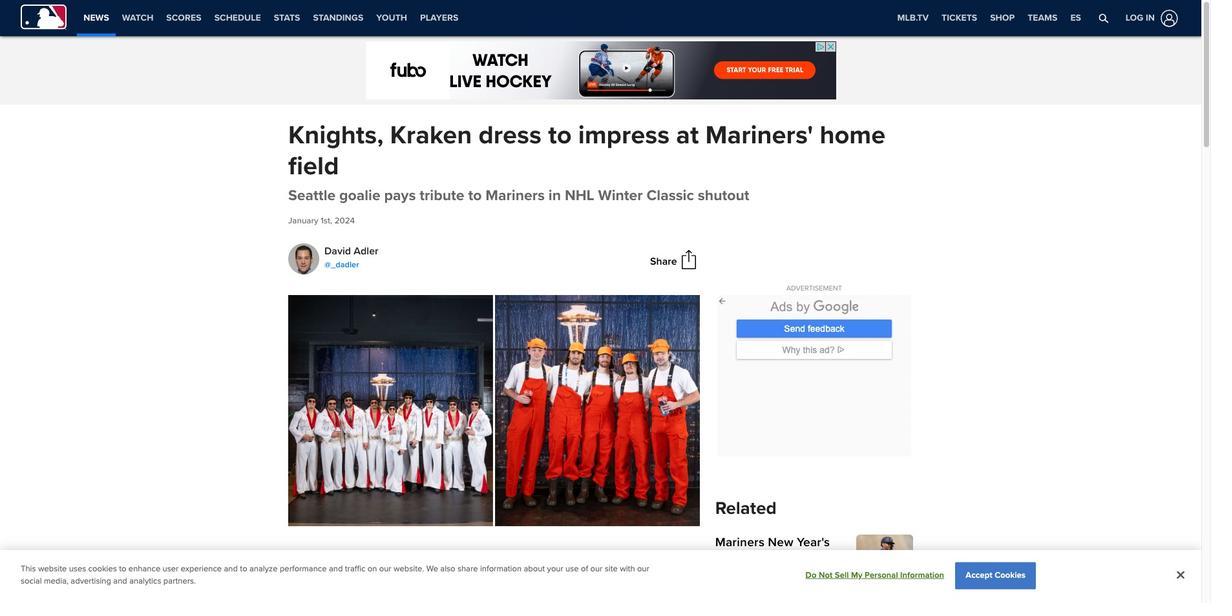 Task type: describe. For each thing, give the bounding box(es) containing it.
and down cookies
[[113, 577, 127, 587]]

this
[[21, 564, 36, 575]]

cookies
[[995, 571, 1026, 581]]

showed
[[533, 573, 574, 587]]

new inside "the mariners' t-mobile park hosted the 2024 nhl winter classic on new year's day, and the players from both teams showed up in style."
[[671, 555, 696, 569]]

shutout
[[698, 186, 750, 205]]

uses
[[69, 564, 86, 575]]

log in button
[[1118, 7, 1181, 29]]

0 vertical spatial advertisement region
[[366, 41, 836, 100]]

with
[[620, 564, 635, 575]]

schedule
[[214, 12, 261, 23]]

pays
[[384, 186, 416, 205]]

seattle
[[288, 186, 336, 205]]

news
[[84, 12, 109, 23]]

year's inside "the mariners' t-mobile park hosted the 2024 nhl winter classic on new year's day, and the players from both teams showed up in style."
[[288, 573, 321, 587]]

mariners' inside knights, kraken dress to impress at mariners' home field seattle goalie pays tribute to mariners in nhl winter classic shutout
[[706, 120, 813, 151]]

enhance
[[128, 564, 160, 575]]

kraken
[[390, 120, 472, 151]]

teams
[[1028, 12, 1058, 23]]

tribute
[[420, 186, 464, 205]]

and left traffic
[[329, 564, 343, 575]]

1 our from the left
[[379, 564, 391, 575]]

analyze
[[249, 564, 278, 575]]

tertiary navigation element
[[891, 0, 1088, 36]]

accept
[[966, 571, 993, 581]]

0 horizontal spatial the
[[376, 573, 393, 587]]

to right dress
[[548, 120, 572, 151]]

players link
[[414, 0, 465, 36]]

field
[[288, 150, 339, 182]]

performance
[[280, 564, 327, 575]]

partners.
[[163, 577, 196, 587]]

the
[[288, 555, 309, 569]]

website
[[38, 564, 67, 575]]

winter inside "the mariners' t-mobile park hosted the 2024 nhl winter classic on new year's day, and the players from both teams showed up in style."
[[572, 555, 611, 569]]

information
[[480, 564, 522, 575]]

analytics
[[129, 577, 161, 587]]

this website uses cookies to enhance user experience and to analyze performance and traffic on our website. we also share information about your use of our site with our social media, advertising and analytics partners.
[[21, 564, 649, 587]]

site
[[605, 564, 618, 575]]

mariners new year's resolutions for 2024
[[715, 535, 830, 566]]

0 horizontal spatial 2024
[[335, 216, 355, 226]]

use
[[566, 564, 579, 575]]

winter inside knights, kraken dress to impress at mariners' home field seattle goalie pays tribute to mariners in nhl winter classic shutout
[[598, 186, 643, 205]]

new inside mariners new year's resolutions for 2024
[[768, 535, 794, 551]]

mlb.tv link
[[891, 0, 935, 36]]

search image
[[1099, 13, 1109, 23]]

mariners inside knights, kraken dress to impress at mariners' home field seattle goalie pays tribute to mariners in nhl winter classic shutout
[[486, 186, 545, 205]]

experience
[[181, 564, 222, 575]]

in inside "the mariners' t-mobile park hosted the 2024 nhl winter classic on new year's day, and the players from both teams showed up in style."
[[594, 573, 605, 587]]

website.
[[394, 564, 424, 575]]

both
[[469, 573, 494, 587]]

tickets link
[[935, 0, 984, 36]]

at
[[676, 120, 699, 151]]

youth link
[[370, 0, 414, 36]]

dress
[[479, 120, 542, 151]]

privacy alert dialog
[[0, 551, 1202, 604]]

advertising
[[71, 577, 111, 587]]

secondary navigation element
[[77, 0, 465, 36]]

classic inside knights, kraken dress to impress at mariners' home field seattle goalie pays tribute to mariners in nhl winter classic shutout
[[647, 186, 694, 205]]

schedule link
[[208, 0, 267, 36]]

goalie
[[339, 186, 381, 205]]

2024 inside "the mariners' t-mobile park hosted the 2024 nhl winter classic on new year's day, and the players from both teams showed up in style."
[[510, 555, 539, 569]]

share
[[458, 564, 478, 575]]

players
[[420, 12, 458, 23]]

top navigation element
[[0, 0, 1202, 36]]

3 our from the left
[[637, 564, 649, 575]]

log
[[1126, 12, 1144, 23]]

adler
[[354, 245, 379, 258]]

standings
[[313, 12, 363, 23]]

david adler @ _dadler
[[324, 245, 379, 270]]

to right tribute
[[468, 186, 482, 205]]

t-
[[368, 555, 380, 569]]

cookies
[[88, 564, 117, 575]]

in inside knights, kraken dress to impress at mariners' home field seattle goalie pays tribute to mariners in nhl winter classic shutout
[[549, 186, 561, 205]]

share
[[650, 255, 677, 268]]

in inside popup button
[[1146, 12, 1155, 23]]

social
[[21, 577, 42, 587]]

your
[[547, 564, 563, 575]]



Task type: vqa. For each thing, say whether or not it's contained in the screenshot.
the middle 'in'
yes



Task type: locate. For each thing, give the bounding box(es) containing it.
tickets
[[942, 12, 977, 23]]

user
[[163, 564, 179, 575]]

traffic
[[345, 564, 366, 575]]

winter up up
[[572, 555, 611, 569]]

the down t-
[[376, 573, 393, 587]]

news link
[[77, 0, 116, 34]]

es link
[[1064, 0, 1088, 36]]

mariners new year's resolutions for 2024 element
[[715, 535, 913, 592]]

year's
[[797, 535, 830, 551], [288, 573, 321, 587]]

scores link
[[160, 0, 208, 36]]

classic up style.
[[614, 555, 651, 569]]

mariners' inside "the mariners' t-mobile park hosted the 2024 nhl winter classic on new year's day, and the players from both teams showed up in style."
[[312, 555, 365, 569]]

up
[[577, 573, 591, 587]]

1 horizontal spatial year's
[[797, 535, 830, 551]]

our right with
[[637, 564, 649, 575]]

mariners'
[[706, 120, 813, 151], [312, 555, 365, 569]]

players
[[396, 573, 436, 587]]

do not sell my personal information
[[806, 571, 944, 581]]

teams link
[[1021, 0, 1064, 36]]

2024 inside mariners new year's resolutions for 2024
[[800, 551, 830, 566]]

do
[[806, 571, 817, 581]]

0 vertical spatial nhl
[[565, 186, 594, 205]]

year's down the
[[288, 573, 321, 587]]

related
[[715, 498, 777, 520]]

accept cookies button
[[955, 563, 1036, 590]]

impress
[[578, 120, 670, 151]]

mariners down the related
[[715, 535, 765, 551]]

winter down impress on the top
[[598, 186, 643, 205]]

share button
[[650, 255, 677, 268]]

1 horizontal spatial 2024
[[510, 555, 539, 569]]

mariners new year's resolutions for 2024 link
[[715, 535, 913, 592]]

on inside "the mariners' t-mobile park hosted the 2024 nhl winter classic on new year's day, and the players from both teams showed up in style."
[[654, 555, 668, 569]]

knights,
[[288, 120, 384, 151]]

nhl inside knights, kraken dress to impress at mariners' home field seattle goalie pays tribute to mariners in nhl winter classic shutout
[[565, 186, 594, 205]]

on right traffic
[[368, 564, 377, 575]]

david adler image
[[288, 244, 319, 275]]

0 horizontal spatial in
[[549, 186, 561, 205]]

on
[[654, 555, 668, 569], [368, 564, 377, 575]]

1 horizontal spatial the
[[490, 555, 507, 569]]

advertisement region
[[366, 41, 836, 100], [717, 295, 911, 457]]

1 vertical spatial nhl
[[542, 555, 569, 569]]

the up teams
[[490, 555, 507, 569]]

resolutions
[[715, 551, 778, 566]]

log in
[[1126, 12, 1155, 23]]

media,
[[44, 577, 69, 587]]

year's inside mariners new year's resolutions for 2024
[[797, 535, 830, 551]]

shop
[[990, 12, 1015, 23]]

and down t-
[[352, 573, 373, 587]]

and inside "the mariners' t-mobile park hosted the 2024 nhl winter classic on new year's day, and the players from both teams showed up in style."
[[352, 573, 373, 587]]

in
[[1146, 12, 1155, 23], [549, 186, 561, 205], [594, 573, 605, 587]]

watch
[[122, 12, 153, 23]]

0 vertical spatial mariners'
[[706, 120, 813, 151]]

1 horizontal spatial on
[[654, 555, 668, 569]]

1 vertical spatial the
[[376, 573, 393, 587]]

2 horizontal spatial our
[[637, 564, 649, 575]]

share image
[[679, 250, 698, 270]]

standings link
[[307, 0, 370, 36]]

about
[[524, 564, 545, 575]]

winter
[[598, 186, 643, 205], [572, 555, 611, 569]]

stats
[[274, 12, 300, 23]]

nhl inside "the mariners' t-mobile park hosted the 2024 nhl winter classic on new year's day, and the players from both teams showed up in style."
[[542, 555, 569, 569]]

for
[[781, 551, 797, 566]]

1 vertical spatial mariners'
[[312, 555, 365, 569]]

accept cookies
[[966, 571, 1026, 581]]

1st,
[[321, 216, 332, 226]]

2 horizontal spatial 2024
[[800, 551, 830, 566]]

mariners
[[486, 186, 545, 205], [715, 535, 765, 551]]

and right experience
[[224, 564, 238, 575]]

1 vertical spatial winter
[[572, 555, 611, 569]]

0 vertical spatial mariners
[[486, 186, 545, 205]]

mlb.tv
[[897, 12, 929, 23]]

1 horizontal spatial in
[[594, 573, 605, 587]]

2 vertical spatial in
[[594, 573, 605, 587]]

classic inside "the mariners' t-mobile park hosted the 2024 nhl winter classic on new year's day, and the players from both teams showed up in style."
[[614, 555, 651, 569]]

2024
[[335, 216, 355, 226], [800, 551, 830, 566], [510, 555, 539, 569]]

year's right the for
[[797, 535, 830, 551]]

0 horizontal spatial on
[[368, 564, 377, 575]]

2024 up teams
[[510, 555, 539, 569]]

personal
[[865, 571, 898, 581]]

1 horizontal spatial our
[[590, 564, 603, 575]]

2 our from the left
[[590, 564, 603, 575]]

sell
[[835, 571, 849, 581]]

knights, kraken dress to impress at mariners' home field seattle goalie pays tribute to mariners in nhl winter classic shutout
[[288, 120, 886, 205]]

david
[[324, 245, 351, 258]]

0 horizontal spatial mariners
[[486, 186, 545, 205]]

on right with
[[654, 555, 668, 569]]

shop link
[[984, 0, 1021, 36]]

2024 up do
[[800, 551, 830, 566]]

es
[[1071, 12, 1081, 23]]

scores
[[166, 12, 201, 23]]

0 horizontal spatial year's
[[288, 573, 321, 587]]

0 horizontal spatial new
[[671, 555, 696, 569]]

1 vertical spatial classic
[[614, 555, 651, 569]]

1 horizontal spatial mariners
[[715, 535, 765, 551]]

on inside this website uses cookies to enhance user experience and to analyze performance and traffic on our website. we also share information about your use of our site with our social media, advertising and analytics partners.
[[368, 564, 377, 575]]

january 1st, 2024
[[288, 216, 355, 226]]

1 vertical spatial advertisement region
[[717, 295, 911, 457]]

our right "of"
[[590, 564, 603, 575]]

new
[[768, 535, 794, 551], [671, 555, 696, 569]]

day,
[[324, 573, 349, 587]]

2 horizontal spatial in
[[1146, 12, 1155, 23]]

classic left "shutout"
[[647, 186, 694, 205]]

0 vertical spatial new
[[768, 535, 794, 551]]

1 vertical spatial mariners
[[715, 535, 765, 551]]

youth
[[376, 12, 407, 23]]

_dadler
[[331, 260, 359, 270]]

watch link
[[116, 0, 160, 36]]

0 horizontal spatial our
[[379, 564, 391, 575]]

2024 right 1st,
[[335, 216, 355, 226]]

to left analyze
[[240, 564, 247, 575]]

stats link
[[267, 0, 307, 36]]

@
[[324, 260, 331, 270]]

0 horizontal spatial mariners'
[[312, 555, 365, 569]]

the mariners' t-mobile park hosted the 2024 nhl winter classic on new year's day, and the players from both teams showed up in style.
[[288, 555, 696, 587]]

home
[[820, 120, 886, 151]]

not
[[819, 571, 833, 581]]

1 vertical spatial year's
[[288, 573, 321, 587]]

1 vertical spatial in
[[549, 186, 561, 205]]

my
[[851, 571, 863, 581]]

classic
[[647, 186, 694, 205], [614, 555, 651, 569]]

hosted
[[450, 555, 487, 569]]

to
[[548, 120, 572, 151], [468, 186, 482, 205], [119, 564, 126, 575], [240, 564, 247, 575]]

we
[[426, 564, 438, 575]]

mariners inside mariners new year's resolutions for 2024
[[715, 535, 765, 551]]

0 vertical spatial winter
[[598, 186, 643, 205]]

1 horizontal spatial new
[[768, 535, 794, 551]]

from
[[439, 573, 466, 587]]

also
[[440, 564, 455, 575]]

mobile
[[380, 555, 419, 569]]

our left website.
[[379, 564, 391, 575]]

0 vertical spatial year's
[[797, 535, 830, 551]]

of
[[581, 564, 588, 575]]

0 vertical spatial in
[[1146, 12, 1155, 23]]

nhl
[[565, 186, 594, 205], [542, 555, 569, 569]]

park
[[422, 555, 447, 569]]

information
[[900, 571, 944, 581]]

january
[[288, 216, 318, 226]]

to right cookies
[[119, 564, 126, 575]]

0 vertical spatial classic
[[647, 186, 694, 205]]

style.
[[608, 573, 637, 587]]

mariners down dress
[[486, 186, 545, 205]]

1 horizontal spatial mariners'
[[706, 120, 813, 151]]

teams
[[497, 573, 530, 587]]

0 vertical spatial the
[[490, 555, 507, 569]]

1 vertical spatial new
[[671, 555, 696, 569]]



